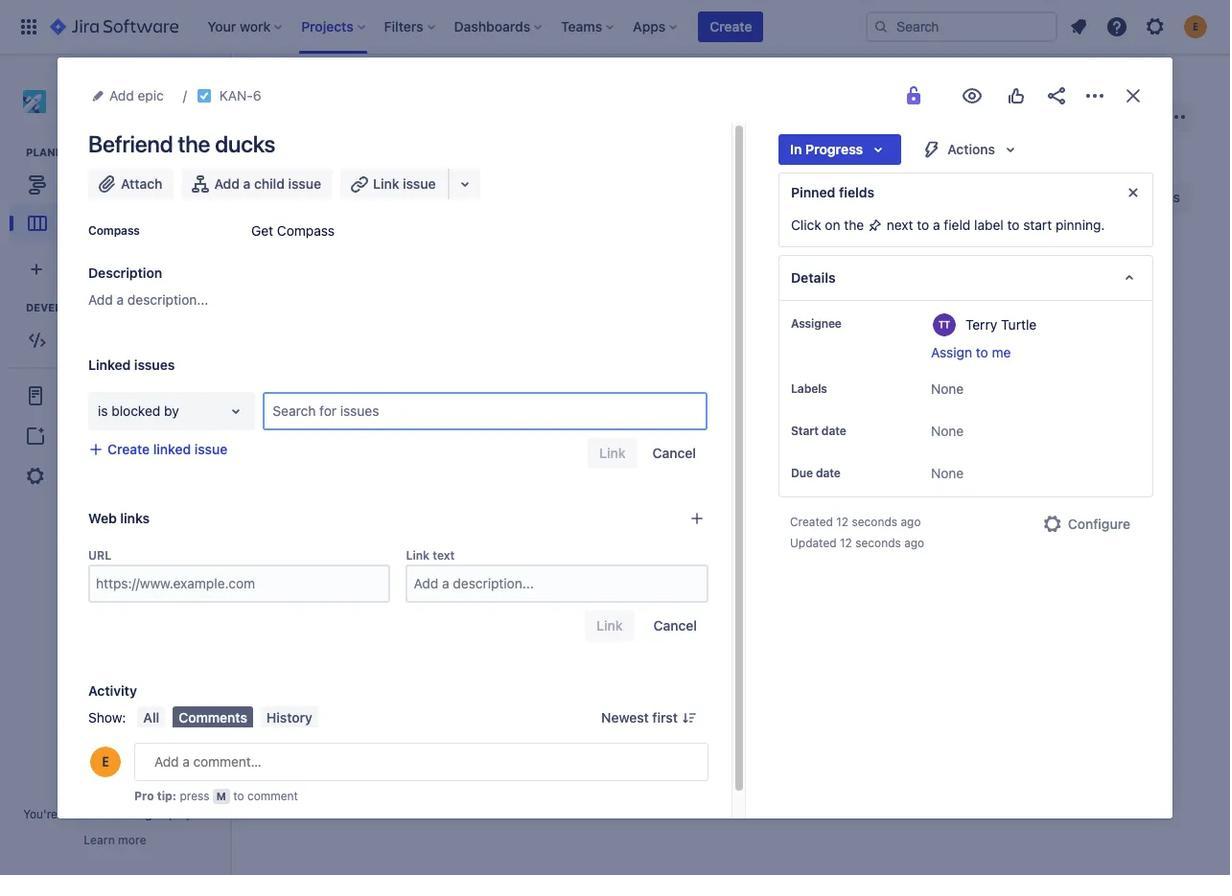 Task type: vqa. For each thing, say whether or not it's contained in the screenshot.
Description fields Element
no



Task type: locate. For each thing, give the bounding box(es) containing it.
share image
[[1045, 84, 1068, 107]]

0 vertical spatial none
[[931, 381, 964, 397]]

add left shortcut
[[59, 428, 83, 444]]

12
[[837, 515, 849, 529], [840, 536, 852, 551]]

insights
[[1130, 189, 1181, 205]]

0 horizontal spatial project
[[109, 103, 147, 118]]

0 vertical spatial the
[[178, 130, 210, 157]]

hide message image
[[1122, 181, 1145, 204]]

timeline
[[60, 176, 113, 193]]

project down add shortcut
[[59, 468, 102, 484]]

primary element
[[12, 0, 866, 54]]

1 vertical spatial none
[[931, 423, 964, 439]]

get
[[251, 223, 273, 239]]

link
[[373, 176, 399, 192], [406, 549, 430, 563]]

seconds right the updated
[[856, 536, 901, 551]]

add
[[109, 87, 134, 104], [214, 176, 240, 192], [88, 292, 113, 308], [59, 428, 83, 444]]

details element
[[779, 255, 1154, 301]]

web links
[[88, 510, 150, 527]]

created 12 seconds ago updated 12 seconds ago
[[790, 515, 925, 551]]

blocked
[[112, 403, 160, 419]]

create inside befriend the ducks dialog
[[107, 441, 150, 457]]

cancel button up first
[[642, 611, 709, 642]]

to
[[917, 217, 930, 233], [1008, 217, 1020, 233], [976, 344, 989, 361], [233, 789, 244, 804]]

befriend the ducks dialog
[[58, 58, 1173, 845]]

3 none from the top
[[931, 465, 964, 481]]

group
[[8, 368, 223, 504]]

add inside dropdown button
[[109, 87, 134, 104]]

issue right child
[[288, 176, 321, 192]]

0 horizontal spatial link
[[373, 176, 399, 192]]

project inside the my kanban project software project
[[109, 103, 147, 118]]

link for link issue
[[373, 176, 399, 192]]

add inside button
[[214, 176, 240, 192]]

issues up pages
[[134, 357, 175, 373]]

ago
[[901, 515, 921, 529], [905, 536, 925, 551]]

issues
[[134, 357, 175, 373], [340, 403, 379, 419]]

click
[[791, 217, 822, 233]]

search image
[[874, 19, 889, 35]]

1 vertical spatial seconds
[[856, 536, 901, 551]]

project inside the my kanban project software project
[[132, 83, 178, 100]]

Add a description... field
[[408, 567, 707, 601]]

add people image
[[472, 186, 495, 209]]

to right m
[[233, 789, 244, 804]]

comment
[[247, 789, 298, 804]]

0 vertical spatial create
[[710, 18, 752, 35]]

in
[[790, 141, 802, 157]]

date right due
[[816, 466, 841, 480]]

attach button
[[88, 169, 174, 199]]

issue left link web pages and more image at the left top of the page
[[403, 176, 436, 192]]

issues right for
[[340, 403, 379, 419]]

create banner
[[0, 0, 1230, 54]]

the
[[178, 130, 210, 157], [844, 217, 864, 233]]

0 horizontal spatial the
[[178, 130, 210, 157]]

2 horizontal spatial create
[[845, 308, 887, 324]]

add for add shortcut
[[59, 428, 83, 444]]

1 vertical spatial project
[[169, 808, 207, 822]]

create linked issue
[[107, 441, 228, 457]]

2 vertical spatial create
[[107, 441, 150, 457]]

project left task icon
[[132, 83, 178, 100]]

open image
[[225, 400, 248, 423]]

0 vertical spatial project
[[109, 103, 147, 118]]

add epic button
[[88, 84, 170, 107]]

1 horizontal spatial issues
[[340, 403, 379, 419]]

0 vertical spatial seconds
[[852, 515, 898, 529]]

1 vertical spatial link
[[406, 549, 430, 563]]

actions button
[[909, 134, 1034, 165]]

copy link to issue image
[[258, 87, 273, 103]]

project settings link
[[8, 456, 223, 498]]

attach
[[121, 176, 163, 192]]

a left child
[[243, 176, 251, 192]]

1 vertical spatial 12
[[840, 536, 852, 551]]

all button
[[138, 707, 165, 730]]

details
[[791, 269, 836, 286]]

0 vertical spatial project
[[132, 83, 178, 100]]

terry turtle image
[[428, 182, 458, 213]]

0 vertical spatial date
[[822, 424, 847, 438]]

0 vertical spatial cancel
[[653, 445, 696, 461]]

2 vertical spatial none
[[931, 465, 964, 481]]

link web pages and more image
[[453, 173, 476, 196]]

12 right the created
[[837, 515, 849, 529]]

1 horizontal spatial link
[[406, 549, 430, 563]]

https://www.example.com field
[[90, 567, 389, 601]]

add left child
[[214, 176, 240, 192]]

the down task icon
[[178, 130, 210, 157]]

cancel up first
[[654, 618, 697, 634]]

cancel
[[653, 445, 696, 461], [654, 618, 697, 634]]

0 vertical spatial link
[[373, 176, 399, 192]]

planning group
[[10, 145, 229, 249]]

field
[[944, 217, 971, 233]]

shortcut
[[87, 428, 139, 444]]

1 none from the top
[[931, 381, 964, 397]]

date
[[822, 424, 847, 438], [816, 466, 841, 480]]

befriend
[[88, 130, 173, 157]]

to left me
[[976, 344, 989, 361]]

jira software image
[[50, 15, 179, 38], [50, 15, 179, 38]]

planning
[[26, 146, 83, 158]]

create inside primary element
[[710, 18, 752, 35]]

issue inside button
[[891, 308, 924, 324]]

to left start
[[1008, 217, 1020, 233]]

none for due date
[[931, 465, 964, 481]]

linked issues
[[88, 357, 175, 373]]

due
[[791, 466, 813, 480]]

project inside "link"
[[59, 468, 102, 484]]

description...
[[127, 292, 208, 308]]

board
[[321, 117, 379, 144]]

code
[[60, 332, 93, 348]]

code link
[[10, 321, 221, 360]]

1 horizontal spatial the
[[844, 217, 864, 233]]

progress
[[806, 141, 863, 157]]

create inside button
[[845, 308, 887, 324]]

linked
[[88, 357, 131, 373]]

project pages
[[59, 387, 144, 404]]

compass up description
[[88, 223, 140, 238]]

kanban
[[80, 83, 129, 100]]

is blocked by
[[98, 403, 179, 419]]

add for add a description...
[[88, 292, 113, 308]]

search
[[273, 403, 316, 419]]

learn more
[[84, 833, 146, 848]]

clear filters button
[[687, 182, 783, 213]]

add shortcut
[[59, 428, 139, 444]]

show:
[[88, 710, 126, 726]]

1 vertical spatial cancel button
[[642, 611, 709, 642]]

create
[[710, 18, 752, 35], [845, 308, 887, 324], [107, 441, 150, 457]]

settings
[[106, 468, 156, 484]]

cancel button
[[641, 438, 708, 469], [642, 611, 709, 642]]

label
[[975, 217, 1004, 233]]

project down press
[[169, 808, 207, 822]]

issue down details element
[[891, 308, 924, 324]]

create column image
[[1084, 251, 1107, 274]]

add a child issue button
[[182, 169, 333, 199]]

kan board
[[270, 117, 379, 144]]

start date
[[791, 424, 847, 438]]

menu bar
[[134, 707, 322, 730]]

link left text
[[406, 549, 430, 563]]

link left terry turtle 'image'
[[373, 176, 399, 192]]

add down description
[[88, 292, 113, 308]]

by
[[164, 403, 179, 419]]

project for project pages
[[59, 387, 102, 404]]

project
[[109, 103, 147, 118], [169, 808, 207, 822]]

date right start
[[822, 424, 847, 438]]

date for due date
[[816, 466, 841, 480]]

project down kanban
[[109, 103, 147, 118]]

0 horizontal spatial create
[[107, 441, 150, 457]]

in progress button
[[779, 134, 902, 165]]

start
[[1024, 217, 1052, 233]]

link issue
[[373, 176, 436, 192]]

none
[[931, 381, 964, 397], [931, 423, 964, 439], [931, 465, 964, 481]]

1 vertical spatial create
[[845, 308, 887, 324]]

add for add epic
[[109, 87, 134, 104]]

pinned fields
[[791, 184, 875, 200]]

6
[[253, 87, 261, 104]]

seconds right the created
[[852, 515, 898, 529]]

menu bar containing all
[[134, 707, 322, 730]]

history button
[[261, 707, 318, 730]]

0 vertical spatial issues
[[134, 357, 175, 373]]

add left epic
[[109, 87, 134, 104]]

create for create linked issue
[[107, 441, 150, 457]]

1 horizontal spatial project
[[169, 808, 207, 822]]

1 horizontal spatial create
[[710, 18, 752, 35]]

menu bar inside befriend the ducks dialog
[[134, 707, 322, 730]]

cancel button up "link to a web page" 'icon'
[[641, 438, 708, 469]]

link inside "link issue" button
[[373, 176, 399, 192]]

2 none from the top
[[931, 423, 964, 439]]

links
[[120, 510, 150, 527]]

you're
[[23, 808, 57, 822]]

cancel up "link to a web page" 'icon'
[[653, 445, 696, 461]]

1 vertical spatial date
[[816, 466, 841, 480]]

0 vertical spatial 12
[[837, 515, 849, 529]]

pinning.
[[1056, 217, 1105, 233]]

project for project settings
[[59, 468, 102, 484]]

the right on
[[844, 217, 864, 233]]

12 right the updated
[[840, 536, 852, 551]]

1 vertical spatial the
[[844, 217, 864, 233]]

compass down search this board text box
[[277, 223, 335, 239]]

add inside button
[[59, 428, 83, 444]]

newest first button
[[590, 707, 709, 730]]

project down linked
[[59, 387, 102, 404]]

link issue button
[[340, 169, 449, 199]]

issue right linked
[[195, 441, 228, 457]]

2 vertical spatial project
[[59, 468, 102, 484]]

actions image
[[1084, 84, 1107, 107]]

vote options: no one has voted for this issue yet. image
[[1005, 84, 1028, 107]]

project pages link
[[8, 375, 223, 417]]

1 vertical spatial project
[[59, 387, 102, 404]]



Task type: describe. For each thing, give the bounding box(es) containing it.
a left field
[[933, 217, 941, 233]]

me
[[992, 344, 1011, 361]]

0 vertical spatial cancel button
[[641, 438, 708, 469]]

my kanban project software project
[[58, 83, 178, 118]]

clear filters
[[698, 189, 772, 205]]

terry turtle
[[966, 316, 1037, 332]]

add a description...
[[88, 292, 208, 308]]

all
[[143, 710, 159, 726]]

Add a comment… field
[[134, 743, 709, 782]]

a inside button
[[243, 176, 251, 192]]

fields
[[839, 184, 875, 200]]

in progress
[[790, 141, 863, 157]]

link for link text
[[406, 549, 430, 563]]

star kan board image
[[1125, 105, 1148, 129]]

done
[[824, 263, 857, 277]]

add a child issue
[[214, 176, 321, 192]]

pro
[[134, 789, 154, 804]]

actions
[[948, 141, 995, 157]]

watch options: you are not watching this issue, 0 people watching image
[[961, 84, 984, 107]]

history
[[267, 710, 313, 726]]

configure
[[1068, 516, 1131, 532]]

my
[[58, 83, 77, 100]]

0 horizontal spatial compass
[[88, 223, 140, 238]]

software
[[58, 103, 106, 118]]

create linked issue button
[[77, 438, 239, 461]]

eloisefrancis23 image
[[399, 182, 430, 213]]

click on the
[[791, 217, 868, 233]]

more
[[118, 833, 146, 848]]

befriend the ducks
[[88, 130, 275, 157]]

board link
[[10, 204, 221, 243]]

create issue button
[[814, 299, 1064, 334]]

for
[[319, 403, 337, 419]]

timeline link
[[10, 166, 221, 204]]

ducks
[[215, 130, 275, 157]]

group containing project pages
[[8, 368, 223, 504]]

assign to me
[[931, 344, 1011, 361]]

epic
[[138, 87, 164, 104]]

pinned
[[791, 184, 836, 200]]

team-
[[83, 808, 116, 822]]

is
[[98, 403, 108, 419]]

filters
[[735, 189, 772, 205]]

0 vertical spatial ago
[[901, 515, 921, 529]]

kan-6
[[219, 87, 261, 104]]

pages
[[106, 387, 144, 404]]

comments button
[[173, 707, 253, 730]]

assign to me button
[[931, 343, 1134, 363]]

insights button
[[1092, 182, 1192, 213]]

text
[[433, 549, 455, 563]]

link text
[[406, 549, 455, 563]]

1 vertical spatial ago
[[905, 536, 925, 551]]

to right next
[[917, 217, 930, 233]]

a right in
[[73, 808, 80, 822]]

a down description
[[117, 292, 124, 308]]

first
[[653, 710, 678, 726]]

to inside button
[[976, 344, 989, 361]]

clear
[[698, 189, 732, 205]]

get compass
[[251, 223, 335, 239]]

description
[[88, 265, 162, 281]]

Search field
[[866, 12, 1058, 42]]

pro tip: press m to comment
[[134, 789, 298, 804]]

updated
[[790, 536, 837, 551]]

configure link
[[1030, 509, 1142, 540]]

none for labels
[[931, 381, 964, 397]]

child
[[254, 176, 285, 192]]

tip:
[[157, 789, 176, 804]]

assignee
[[791, 316, 842, 331]]

development
[[26, 301, 108, 314]]

add for add a child issue
[[214, 176, 240, 192]]

search for issues
[[273, 403, 379, 419]]

task image
[[196, 88, 212, 104]]

none for start date
[[931, 423, 964, 439]]

due date
[[791, 466, 841, 480]]

in
[[61, 808, 70, 822]]

comments
[[179, 710, 247, 726]]

web
[[88, 510, 117, 527]]

labels
[[791, 382, 828, 396]]

1 vertical spatial issues
[[340, 403, 379, 419]]

newest first image
[[682, 711, 697, 726]]

kan
[[270, 117, 316, 144]]

link to a web page image
[[690, 511, 705, 527]]

close image
[[1122, 84, 1145, 107]]

1 horizontal spatial compass
[[277, 223, 335, 239]]

create issue
[[845, 308, 924, 324]]

assign
[[931, 344, 973, 361]]

next
[[887, 217, 914, 233]]

managed
[[116, 808, 166, 822]]

activity
[[88, 683, 137, 699]]

turtle
[[1001, 316, 1037, 332]]

create button
[[699, 12, 764, 42]]

date for start date
[[822, 424, 847, 438]]

kan-6 link
[[219, 84, 261, 107]]

profile image of eloisefrancis23 image
[[90, 747, 121, 778]]

terry
[[966, 316, 998, 332]]

learn
[[84, 833, 115, 848]]

you're in a team-managed project
[[23, 808, 207, 822]]

create for create issue
[[845, 308, 887, 324]]

0 horizontal spatial issues
[[134, 357, 175, 373]]

Search this board text field
[[270, 180, 359, 215]]

development group
[[10, 300, 229, 366]]

add epic
[[109, 87, 164, 104]]

1 vertical spatial cancel
[[654, 618, 697, 634]]

created
[[790, 515, 833, 529]]

create for create
[[710, 18, 752, 35]]



